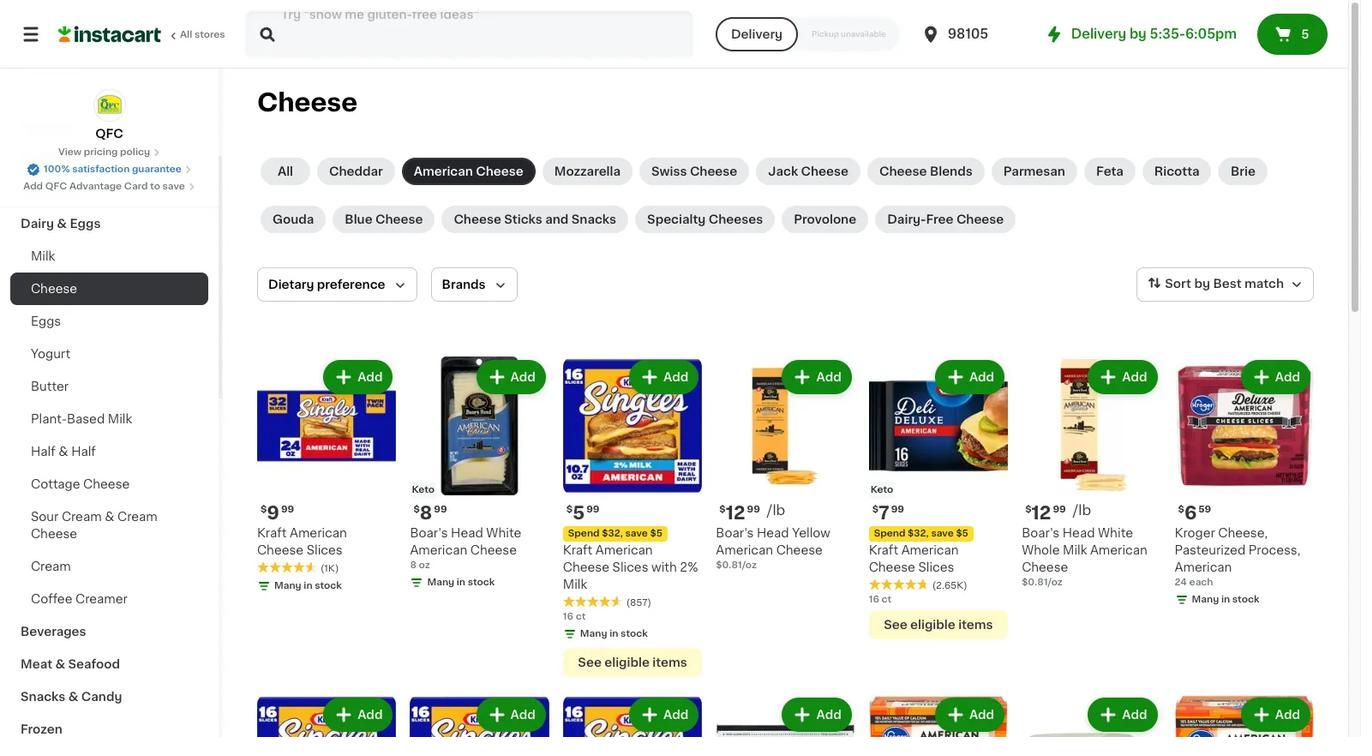Task type: vqa. For each thing, say whether or not it's contained in the screenshot.
the 1%
no



Task type: locate. For each thing, give the bounding box(es) containing it.
99 up boar's head white american cheese 8 oz
[[434, 505, 447, 515]]

2 horizontal spatial kraft
[[869, 545, 899, 557]]

many down "oz"
[[427, 578, 454, 588]]

99 inside $ 12 99 /lb
[[1053, 505, 1066, 515]]

1 horizontal spatial $5
[[956, 529, 969, 539]]

boar's head white whole milk american cheese $0.81/oz
[[1022, 528, 1148, 588]]

eggs up yogurt
[[31, 316, 61, 328]]

99 inside $ 7 99
[[891, 505, 905, 515]]

1 horizontal spatial $0.81/oz
[[1022, 578, 1063, 588]]

$ 9 99
[[261, 504, 294, 522]]

kraft inside kraft american cheese slices with 2% milk
[[563, 545, 593, 557]]

american inside boar's head white american cheese 8 oz
[[410, 545, 467, 557]]

cheese inside boar's head white whole milk american cheese $0.81/oz
[[1022, 562, 1069, 574]]

head inside boar's head white american cheese 8 oz
[[451, 528, 483, 540]]

0 vertical spatial all
[[180, 30, 192, 39]]

best match
[[1213, 278, 1284, 290]]

1 spend from the left
[[568, 529, 600, 539]]

specialty
[[647, 213, 706, 225]]

cheese inside boar's head yellow american cheese $0.81/oz
[[776, 545, 823, 557]]

1 99 from the left
[[281, 505, 294, 515]]

american cheese link
[[402, 158, 536, 185]]

kraft american cheese slices up (2.65k)
[[869, 545, 959, 574]]

16 for 7
[[869, 595, 880, 605]]

12 inside $ 12 99 /lb
[[1032, 504, 1051, 522]]

product group containing 6
[[1175, 357, 1314, 611]]

stock down boar's head white american cheese 8 oz
[[468, 578, 495, 588]]

many in stock down each
[[1192, 595, 1260, 605]]

$32, for 5
[[602, 529, 623, 539]]

1 12 from the left
[[726, 504, 745, 522]]

$ inside $ 12 99 /lb
[[1026, 505, 1032, 515]]

frozen link
[[10, 713, 208, 737]]

stock down kroger cheese, pasteurized process, american 24 each
[[1233, 595, 1260, 605]]

1 horizontal spatial spend
[[874, 529, 906, 539]]

boar's inside boar's head white american cheese 8 oz
[[410, 528, 448, 540]]

see eligible items for 7
[[884, 619, 993, 631]]

1 horizontal spatial see eligible items
[[884, 619, 993, 631]]

1 horizontal spatial $32,
[[908, 529, 929, 539]]

slices up (1k) on the bottom of the page
[[307, 545, 343, 557]]

cottage cheese link
[[10, 468, 208, 501]]

many in stock down boar's head white american cheese 8 oz
[[427, 578, 495, 588]]

8
[[420, 504, 432, 522], [410, 561, 417, 570]]

1 vertical spatial 16 ct
[[563, 613, 586, 622]]

boar's up whole
[[1022, 528, 1060, 540]]

1 $ from the left
[[261, 505, 267, 515]]

2 horizontal spatial boar's
[[1022, 528, 1060, 540]]

lists link
[[10, 48, 208, 82]]

0 horizontal spatial qfc
[[45, 182, 67, 191]]

0 vertical spatial items
[[959, 619, 993, 631]]

8 up "oz"
[[420, 504, 432, 522]]

blue cheese
[[345, 213, 423, 225]]

0 vertical spatial 8
[[420, 504, 432, 522]]

ct
[[882, 595, 892, 605], [576, 613, 586, 622]]

product group
[[257, 357, 396, 597], [410, 357, 549, 594], [563, 357, 702, 678], [716, 357, 855, 573], [869, 357, 1008, 640], [1022, 357, 1161, 590], [1175, 357, 1314, 611], [257, 695, 396, 737], [410, 695, 549, 737], [563, 695, 702, 737], [716, 695, 855, 737], [869, 695, 1008, 737], [1022, 695, 1161, 737], [1175, 695, 1314, 737]]

6 99 from the left
[[891, 505, 905, 515]]

half
[[31, 446, 56, 458], [71, 446, 96, 458]]

0 vertical spatial 16 ct
[[869, 595, 892, 605]]

/lb up boar's head white whole milk american cheese $0.81/oz
[[1073, 504, 1091, 517]]

1 horizontal spatial 5
[[1302, 28, 1310, 40]]

1 /lb from the left
[[767, 504, 786, 517]]

0 vertical spatial 5
[[1302, 28, 1310, 40]]

1 horizontal spatial /lb
[[1073, 504, 1091, 517]]

milk down $ 5 99
[[563, 579, 587, 591]]

milk link
[[10, 240, 208, 273]]

recipes
[[21, 120, 71, 132]]

0 vertical spatial see eligible items
[[884, 619, 993, 631]]

99 up kraft american cheese slices with 2% milk
[[587, 505, 600, 515]]

snacks & candy
[[21, 691, 122, 703]]

0 vertical spatial ct
[[882, 595, 892, 605]]

1 vertical spatial by
[[1195, 278, 1211, 290]]

eligible down (2.65k)
[[911, 619, 956, 631]]

3 boar's from the left
[[1022, 528, 1060, 540]]

&
[[57, 218, 67, 230], [59, 446, 68, 458], [105, 511, 114, 523], [55, 658, 65, 670], [68, 691, 78, 703]]

5 99 from the left
[[587, 505, 600, 515]]

0 horizontal spatial kraft american cheese slices
[[257, 528, 347, 557]]

0 vertical spatial by
[[1130, 27, 1147, 40]]

qfc
[[95, 128, 123, 140], [45, 182, 67, 191]]

sour cream & cream cheese
[[31, 511, 158, 540]]

1 head from the left
[[451, 528, 483, 540]]

99 up boar's head yellow american cheese $0.81/oz
[[747, 505, 760, 515]]

$ inside $ 6 59
[[1178, 505, 1185, 515]]

1 vertical spatial see
[[578, 657, 602, 669]]

many in stock
[[427, 578, 495, 588], [274, 582, 342, 591], [1192, 595, 1260, 605], [580, 630, 648, 639]]

1 vertical spatial see eligible items button
[[563, 649, 702, 678]]

$12.99 per pound element for white
[[1022, 503, 1161, 525]]

1 vertical spatial qfc
[[45, 182, 67, 191]]

slices for 7
[[919, 562, 955, 574]]

12
[[726, 504, 745, 522], [1032, 504, 1051, 522]]

7 $ from the left
[[1178, 505, 1185, 515]]

$5 for 7
[[956, 529, 969, 539]]

slices left with
[[613, 562, 649, 574]]

99 for 12
[[747, 505, 760, 515]]

99 inside $ 8 99
[[434, 505, 447, 515]]

see eligible items button down (2.65k)
[[869, 611, 1008, 640]]

$5
[[650, 529, 663, 539], [956, 529, 969, 539]]

$0.81/oz inside boar's head yellow american cheese $0.81/oz
[[716, 561, 757, 570]]

0 horizontal spatial eligible
[[605, 657, 650, 669]]

$0.81/oz down whole
[[1022, 578, 1063, 588]]

0 horizontal spatial 12
[[726, 504, 745, 522]]

1 horizontal spatial boar's
[[716, 528, 754, 540]]

2 keto from the left
[[871, 486, 894, 495]]

kraft down 7 on the bottom right of the page
[[869, 545, 899, 557]]

meat & seafood
[[21, 658, 120, 670]]

many down $ 9 99
[[274, 582, 302, 591]]

& right meat
[[55, 658, 65, 670]]

half down the plant-
[[31, 446, 56, 458]]

& for seafood
[[55, 658, 65, 670]]

blue
[[345, 213, 373, 225]]

None search field
[[245, 10, 694, 58]]

snacks right the 'and'
[[572, 213, 616, 225]]

milk inside kraft american cheese slices with 2% milk
[[563, 579, 587, 591]]

0 vertical spatial eligible
[[911, 619, 956, 631]]

instacart logo image
[[58, 24, 161, 45]]

slices for 5
[[613, 562, 649, 574]]

99 inside $ 9 99
[[281, 505, 294, 515]]

12 for $ 12 99
[[726, 504, 745, 522]]

save up kraft american cheese slices with 2% milk
[[625, 529, 648, 539]]

8 left "oz"
[[410, 561, 417, 570]]

in for 8
[[457, 578, 466, 588]]

slices inside kraft american cheese slices with 2% milk
[[613, 562, 649, 574]]

head for american
[[1063, 528, 1095, 540]]

add qfc advantage card to save
[[23, 182, 185, 191]]

recipes link
[[10, 110, 208, 142]]

1 horizontal spatial see eligible items button
[[869, 611, 1008, 640]]

& for eggs
[[57, 218, 67, 230]]

cheese link
[[10, 273, 208, 305]]

1 horizontal spatial slices
[[613, 562, 649, 574]]

by inside field
[[1195, 278, 1211, 290]]

12 up boar's head yellow american cheese $0.81/oz
[[726, 504, 745, 522]]

boar's for american
[[1022, 528, 1060, 540]]

american up with
[[596, 545, 653, 557]]

1 horizontal spatial by
[[1195, 278, 1211, 290]]

1 white from the left
[[486, 528, 522, 540]]

0 horizontal spatial /lb
[[767, 504, 786, 517]]

by left the 5:35-
[[1130, 27, 1147, 40]]

qfc logo image
[[93, 89, 126, 122]]

see for 7
[[884, 619, 908, 631]]

kraft down $ 5 99
[[563, 545, 593, 557]]

spend down $ 5 99
[[568, 529, 600, 539]]

half & half
[[31, 446, 96, 458]]

0 horizontal spatial $5
[[650, 529, 663, 539]]

1 horizontal spatial 12
[[1032, 504, 1051, 522]]

see eligible items button down (857)
[[563, 649, 702, 678]]

items for 7
[[959, 619, 993, 631]]

& down cottage cheese link
[[105, 511, 114, 523]]

save right to
[[163, 182, 185, 191]]

american up "oz"
[[410, 545, 467, 557]]

2 12 from the left
[[1032, 504, 1051, 522]]

0 vertical spatial see eligible items button
[[869, 611, 1008, 640]]

0 vertical spatial $0.81/oz
[[716, 561, 757, 570]]

0 horizontal spatial keto
[[412, 486, 435, 495]]

ct for 5
[[576, 613, 586, 622]]

1 keto from the left
[[412, 486, 435, 495]]

keto up 7 on the bottom right of the page
[[871, 486, 894, 495]]

mozzarella link
[[542, 158, 633, 185]]

kraft for 7
[[869, 545, 899, 557]]

16 ct for 5
[[563, 613, 586, 622]]

2 $5 from the left
[[956, 529, 969, 539]]

0 horizontal spatial 16
[[563, 613, 574, 622]]

kroger
[[1175, 528, 1215, 540]]

1 horizontal spatial 16 ct
[[869, 595, 892, 605]]

spend down $ 7 99
[[874, 529, 906, 539]]

2 spend $32, save $5 from the left
[[874, 529, 969, 539]]

many in stock down (1k) on the bottom of the page
[[274, 582, 342, 591]]

0 horizontal spatial $0.81/oz
[[716, 561, 757, 570]]

$12.99 per pound element up boar's head white whole milk american cheese $0.81/oz
[[1022, 503, 1161, 525]]

view pricing policy link
[[58, 146, 160, 159]]

0 horizontal spatial 8
[[410, 561, 417, 570]]

best
[[1213, 278, 1242, 290]]

butter
[[31, 381, 69, 393]]

delivery for delivery
[[731, 28, 783, 40]]

6:05pm
[[1186, 27, 1237, 40]]

save
[[163, 182, 185, 191], [625, 529, 648, 539], [931, 529, 954, 539]]

items for 5
[[653, 657, 687, 669]]

1 horizontal spatial 16
[[869, 595, 880, 605]]

american up each
[[1175, 562, 1232, 574]]

2 /lb from the left
[[1073, 504, 1091, 517]]

$12.99 per pound element up yellow
[[716, 503, 855, 525]]

1 vertical spatial $0.81/oz
[[1022, 578, 1063, 588]]

1 horizontal spatial $12.99 per pound element
[[1022, 503, 1161, 525]]

kraft for 5
[[563, 545, 593, 557]]

boar's down $ 8 99
[[410, 528, 448, 540]]

boar's down $ 12 99
[[716, 528, 754, 540]]

add
[[23, 182, 43, 191], [358, 371, 383, 383], [511, 371, 536, 383], [664, 371, 689, 383], [817, 371, 842, 383], [970, 371, 995, 383], [1123, 371, 1148, 383], [1276, 371, 1301, 383], [358, 709, 383, 721], [511, 709, 536, 721], [664, 709, 689, 721], [817, 709, 842, 721], [970, 709, 995, 721], [1123, 709, 1148, 721], [1276, 709, 1301, 721]]

milk down dairy
[[31, 250, 55, 262]]

coffee
[[31, 593, 72, 605]]

cream
[[62, 511, 102, 523], [117, 511, 158, 523], [31, 561, 71, 573]]

0 horizontal spatial see
[[578, 657, 602, 669]]

1 horizontal spatial snacks
[[572, 213, 616, 225]]

view
[[58, 147, 82, 157]]

swiss cheese link
[[640, 158, 750, 185]]

0 horizontal spatial boar's
[[410, 528, 448, 540]]

1 horizontal spatial half
[[71, 446, 96, 458]]

$5 for 5
[[650, 529, 663, 539]]

qfc down 100%
[[45, 182, 67, 191]]

boar's
[[410, 528, 448, 540], [716, 528, 754, 540], [1022, 528, 1060, 540]]

many for 8
[[427, 578, 454, 588]]

$32,
[[602, 529, 623, 539], [908, 529, 929, 539]]

12 up whole
[[1032, 504, 1051, 522]]

1 vertical spatial see eligible items
[[578, 657, 687, 669]]

parmesan link
[[992, 158, 1078, 185]]

1 horizontal spatial white
[[1098, 528, 1133, 540]]

1 horizontal spatial all
[[278, 165, 293, 177]]

$ inside $ 7 99
[[873, 505, 879, 515]]

many for 6
[[1192, 595, 1219, 605]]

2 $32, from the left
[[908, 529, 929, 539]]

1 $5 from the left
[[650, 529, 663, 539]]

keto up $ 8 99
[[412, 486, 435, 495]]

based
[[67, 413, 105, 425]]

1 horizontal spatial spend $32, save $5
[[874, 529, 969, 539]]

blue cheese link
[[333, 206, 435, 233]]

american down $ 12 99 /lb
[[1090, 545, 1148, 557]]

all link
[[261, 158, 310, 185]]

kraft american cheese slices down $ 9 99
[[257, 528, 347, 557]]

$12.99 per pound element
[[716, 503, 855, 525], [1022, 503, 1161, 525]]

0 horizontal spatial all
[[180, 30, 192, 39]]

0 horizontal spatial items
[[653, 657, 687, 669]]

2 white from the left
[[1098, 528, 1133, 540]]

$ for 8
[[414, 505, 420, 515]]

/lb
[[767, 504, 786, 517], [1073, 504, 1091, 517]]

american down $ 12 99
[[716, 545, 773, 557]]

keto
[[412, 486, 435, 495], [871, 486, 894, 495]]

0 horizontal spatial spend
[[568, 529, 600, 539]]

$ inside $ 5 99
[[567, 505, 573, 515]]

candy
[[81, 691, 122, 703]]

0 horizontal spatial 5
[[573, 504, 585, 522]]

2 boar's from the left
[[716, 528, 754, 540]]

3 $ from the left
[[720, 505, 726, 515]]

items
[[959, 619, 993, 631], [653, 657, 687, 669]]

delivery inside button
[[731, 28, 783, 40]]

add button
[[325, 362, 391, 393], [478, 362, 544, 393], [631, 362, 697, 393], [784, 362, 850, 393], [937, 362, 1003, 393], [1090, 362, 1156, 393], [1243, 362, 1309, 393], [325, 700, 391, 731], [478, 700, 544, 731], [631, 700, 697, 731], [784, 700, 850, 731], [937, 700, 1003, 731], [1090, 700, 1156, 731], [1243, 700, 1309, 731]]

99 inside $ 12 99
[[747, 505, 760, 515]]

0 horizontal spatial ct
[[576, 613, 586, 622]]

dairy & eggs link
[[10, 207, 208, 240]]

delivery for delivery by 5:35-6:05pm
[[1072, 27, 1127, 40]]

blends
[[930, 165, 973, 177]]

0 horizontal spatial $12.99 per pound element
[[716, 503, 855, 525]]

stock down (1k) on the bottom of the page
[[315, 582, 342, 591]]

3 head from the left
[[1063, 528, 1095, 540]]

1 vertical spatial 8
[[410, 561, 417, 570]]

beverages link
[[10, 616, 208, 648]]

1 vertical spatial ct
[[576, 613, 586, 622]]

$ 7 99
[[873, 504, 905, 522]]

snacks up frozen
[[21, 691, 65, 703]]

1 horizontal spatial qfc
[[95, 128, 123, 140]]

see for 5
[[578, 657, 602, 669]]

0 horizontal spatial snacks
[[21, 691, 65, 703]]

$ 6 59
[[1178, 504, 1212, 522]]

slices up (2.65k)
[[919, 562, 955, 574]]

0 horizontal spatial head
[[451, 528, 483, 540]]

/lb right $ 12 99
[[767, 504, 786, 517]]

butter link
[[10, 370, 208, 403]]

feta link
[[1085, 158, 1136, 185]]

see eligible items down (2.65k)
[[884, 619, 993, 631]]

spend $32, save $5 down $ 7 99
[[874, 529, 969, 539]]

kraft down 9
[[257, 528, 287, 540]]

eligible down (857)
[[605, 657, 650, 669]]

snacks
[[572, 213, 616, 225], [21, 691, 65, 703]]

eggs down advantage on the left of page
[[70, 218, 101, 230]]

4 $ from the left
[[1026, 505, 1032, 515]]

boar's inside boar's head yellow american cheese $0.81/oz
[[716, 528, 754, 540]]

0 horizontal spatial white
[[486, 528, 522, 540]]

2 99 from the left
[[434, 505, 447, 515]]

white for cheese
[[486, 528, 522, 540]]

gouda
[[273, 213, 314, 225]]

0 vertical spatial qfc
[[95, 128, 123, 140]]

99 for 5
[[587, 505, 600, 515]]

1 boar's from the left
[[410, 528, 448, 540]]

1 vertical spatial eligible
[[605, 657, 650, 669]]

0 horizontal spatial delivery
[[731, 28, 783, 40]]

16 ct
[[869, 595, 892, 605], [563, 613, 586, 622]]

2 $ from the left
[[414, 505, 420, 515]]

3 99 from the left
[[747, 505, 760, 515]]

american up the blue cheese
[[414, 165, 473, 177]]

head inside boar's head yellow american cheese $0.81/oz
[[757, 528, 789, 540]]

milk right based
[[108, 413, 132, 425]]

$ inside $ 8 99
[[414, 505, 420, 515]]

2 horizontal spatial slices
[[919, 562, 955, 574]]

99 up whole
[[1053, 505, 1066, 515]]

eligible
[[911, 619, 956, 631], [605, 657, 650, 669]]

0 horizontal spatial $32,
[[602, 529, 623, 539]]

by right sort
[[1195, 278, 1211, 290]]

by for delivery
[[1130, 27, 1147, 40]]

2 horizontal spatial save
[[931, 529, 954, 539]]

many in stock for 8
[[427, 578, 495, 588]]

0 vertical spatial eggs
[[70, 218, 101, 230]]

99 for 7
[[891, 505, 905, 515]]

kraft american cheese slices
[[257, 528, 347, 557], [869, 545, 959, 574]]

milk inside milk link
[[31, 250, 55, 262]]

see
[[884, 619, 908, 631], [578, 657, 602, 669]]

stock down (857)
[[621, 630, 648, 639]]

1 horizontal spatial kraft
[[563, 545, 593, 557]]

spend for 5
[[568, 529, 600, 539]]

see eligible items button for 5
[[563, 649, 702, 678]]

$ for 9
[[261, 505, 267, 515]]

0 horizontal spatial see eligible items button
[[563, 649, 702, 678]]

1 horizontal spatial head
[[757, 528, 789, 540]]

1 $12.99 per pound element from the left
[[716, 503, 855, 525]]

see eligible items down (857)
[[578, 657, 687, 669]]

each
[[1190, 578, 1214, 588]]

1 vertical spatial all
[[278, 165, 293, 177]]

product group containing 8
[[410, 357, 549, 594]]

many down each
[[1192, 595, 1219, 605]]

1 horizontal spatial eligible
[[911, 619, 956, 631]]

1 horizontal spatial ct
[[882, 595, 892, 605]]

16
[[869, 595, 880, 605], [563, 613, 574, 622]]

1 vertical spatial snacks
[[21, 691, 65, 703]]

2 horizontal spatial head
[[1063, 528, 1095, 540]]

many in stock for 9
[[274, 582, 342, 591]]

all up gouda
[[278, 165, 293, 177]]

$5 up with
[[650, 529, 663, 539]]

$0.81/oz right 2%
[[716, 561, 757, 570]]

sour cream & cream cheese link
[[10, 501, 208, 550]]

head inside boar's head white whole milk american cheese $0.81/oz
[[1063, 528, 1095, 540]]

keto for 8
[[412, 486, 435, 495]]

all for all stores
[[180, 30, 192, 39]]

1 horizontal spatial see
[[884, 619, 908, 631]]

kraft american cheese slices for spend $32, save $5
[[869, 545, 959, 574]]

half down the plant-based milk
[[71, 446, 96, 458]]

6 $ from the left
[[873, 505, 879, 515]]

boar's head white american cheese 8 oz
[[410, 528, 522, 570]]

boar's inside boar's head white whole milk american cheese $0.81/oz
[[1022, 528, 1060, 540]]

many in stock down (857)
[[580, 630, 648, 639]]

2 spend from the left
[[874, 529, 906, 539]]

$ inside $ 9 99
[[261, 505, 267, 515]]

9
[[267, 504, 279, 522]]

99 right 9
[[281, 505, 294, 515]]

4 99 from the left
[[1053, 505, 1066, 515]]

delivery button
[[716, 17, 798, 51]]

0 horizontal spatial see eligible items
[[578, 657, 687, 669]]

many for 9
[[274, 582, 302, 591]]

eggs link
[[10, 305, 208, 338]]

0 horizontal spatial eggs
[[31, 316, 61, 328]]

1 horizontal spatial items
[[959, 619, 993, 631]]

1 horizontal spatial keto
[[871, 486, 894, 495]]

milk inside plant-based milk link
[[108, 413, 132, 425]]

stock
[[468, 578, 495, 588], [315, 582, 342, 591], [1233, 595, 1260, 605], [621, 630, 648, 639]]

1 horizontal spatial save
[[625, 529, 648, 539]]

dietary preference button
[[257, 267, 417, 302]]

all left stores on the left of the page
[[180, 30, 192, 39]]

milk right whole
[[1063, 545, 1087, 557]]

coffee creamer link
[[10, 583, 208, 616]]

product group containing 9
[[257, 357, 396, 597]]

qfc up "view pricing policy" link
[[95, 128, 123, 140]]

& left candy at the bottom of page
[[68, 691, 78, 703]]

0 horizontal spatial spend $32, save $5
[[568, 529, 663, 539]]

creamer
[[75, 593, 128, 605]]

sort
[[1165, 278, 1192, 290]]

0 horizontal spatial half
[[31, 446, 56, 458]]

white inside boar's head white american cheese 8 oz
[[486, 528, 522, 540]]

1 vertical spatial 5
[[573, 504, 585, 522]]

1 $32, from the left
[[602, 529, 623, 539]]

2 head from the left
[[757, 528, 789, 540]]

yellow
[[792, 528, 831, 540]]

99 inside $ 5 99
[[587, 505, 600, 515]]

& right dairy
[[57, 218, 67, 230]]

spend $32, save $5 up kraft american cheese slices with 2% milk
[[568, 529, 663, 539]]

0 horizontal spatial 16 ct
[[563, 613, 586, 622]]

save up (2.65k)
[[931, 529, 954, 539]]

dietary preference
[[268, 279, 385, 291]]

boar's for $0.81/oz
[[716, 528, 754, 540]]

$5 up (2.65k)
[[956, 529, 969, 539]]

& up cottage
[[59, 446, 68, 458]]

$ inside $ 12 99
[[720, 505, 726, 515]]

0 vertical spatial see
[[884, 619, 908, 631]]

1 horizontal spatial delivery
[[1072, 27, 1127, 40]]

5 $ from the left
[[567, 505, 573, 515]]

99 right 7 on the bottom right of the page
[[891, 505, 905, 515]]

1 vertical spatial eggs
[[31, 316, 61, 328]]

1 spend $32, save $5 from the left
[[568, 529, 663, 539]]

1 vertical spatial items
[[653, 657, 687, 669]]

white inside boar's head white whole milk american cheese $0.81/oz
[[1098, 528, 1133, 540]]

1 vertical spatial 16
[[563, 613, 574, 622]]

2 $12.99 per pound element from the left
[[1022, 503, 1161, 525]]

eligible for 5
[[605, 657, 650, 669]]



Task type: describe. For each thing, give the bounding box(es) containing it.
guarantee
[[132, 165, 182, 174]]

cheddar link
[[317, 158, 395, 185]]

by for sort
[[1195, 278, 1211, 290]]

american inside boar's head white whole milk american cheese $0.81/oz
[[1090, 545, 1148, 557]]

satisfaction
[[72, 165, 130, 174]]

in for 9
[[304, 582, 313, 591]]

sour
[[31, 511, 59, 523]]

dairy-free cheese
[[887, 213, 1004, 225]]

all for all
[[278, 165, 293, 177]]

cheese inside kraft american cheese slices with 2% milk
[[563, 562, 610, 574]]

thanksgiving link
[[10, 142, 208, 175]]

kraft american cheese slices for 9
[[257, 528, 347, 557]]

stock for 9
[[315, 582, 342, 591]]

beverages
[[21, 626, 86, 638]]

american up (1k) on the bottom of the page
[[290, 528, 347, 540]]

100% satisfaction guarantee
[[44, 165, 182, 174]]

eligible for 7
[[911, 619, 956, 631]]

$32, for 7
[[908, 529, 929, 539]]

qfc inside the add qfc advantage card to save link
[[45, 182, 67, 191]]

99 for 9
[[281, 505, 294, 515]]

specialty cheeses link
[[635, 206, 775, 233]]

half & half link
[[10, 436, 208, 468]]

spend for 7
[[874, 529, 906, 539]]

brands
[[442, 279, 486, 291]]

& for candy
[[68, 691, 78, 703]]

5 inside product group
[[573, 504, 585, 522]]

7
[[879, 504, 890, 522]]

to
[[150, 182, 160, 191]]

dairy-free cheese link
[[875, 206, 1016, 233]]

yogurt
[[31, 348, 70, 360]]

all stores
[[180, 30, 225, 39]]

process,
[[1249, 545, 1301, 557]]

gouda link
[[261, 206, 326, 233]]

cream down the cottage cheese
[[62, 511, 102, 523]]

cheese,
[[1219, 528, 1268, 540]]

many in stock for 6
[[1192, 595, 1260, 605]]

stock for 8
[[468, 578, 495, 588]]

oz
[[419, 561, 430, 570]]

2%
[[680, 562, 698, 574]]

12 for $ 12 99 /lb
[[1032, 504, 1051, 522]]

plant-based milk
[[31, 413, 132, 425]]

service type group
[[716, 17, 900, 51]]

cheese sticks and snacks link
[[442, 206, 628, 233]]

card
[[124, 182, 148, 191]]

qfc link
[[93, 89, 126, 142]]

pasteurized
[[1175, 545, 1246, 557]]

provolone link
[[782, 206, 869, 233]]

save for 5
[[625, 529, 648, 539]]

frozen
[[21, 724, 62, 736]]

cheese inside boar's head white american cheese 8 oz
[[471, 545, 517, 557]]

free
[[926, 213, 954, 225]]

meat
[[21, 658, 52, 670]]

add inside the add qfc advantage card to save link
[[23, 182, 43, 191]]

8 inside boar's head white american cheese 8 oz
[[410, 561, 417, 570]]

product group containing 7
[[869, 357, 1008, 640]]

16 for 5
[[563, 613, 574, 622]]

lists
[[48, 59, 78, 71]]

cottage cheese
[[31, 478, 130, 490]]

keto for spend $32, save $5
[[871, 486, 894, 495]]

0 horizontal spatial save
[[163, 182, 185, 191]]

see eligible items for 5
[[578, 657, 687, 669]]

5 button
[[1258, 14, 1328, 55]]

Search field
[[247, 12, 692, 57]]

(1k)
[[321, 564, 339, 574]]

add qfc advantage card to save link
[[23, 180, 195, 194]]

5:35-
[[1150, 27, 1186, 40]]

0 horizontal spatial slices
[[307, 545, 343, 557]]

$ for 7
[[873, 505, 879, 515]]

kroger cheese, pasteurized process, american 24 each
[[1175, 528, 1301, 588]]

0 vertical spatial snacks
[[572, 213, 616, 225]]

kraft american cheese slices with 2% milk
[[563, 545, 698, 591]]

cheese inside 'sour cream & cream cheese'
[[31, 528, 77, 540]]

boar's for 8
[[410, 528, 448, 540]]

see eligible items button for 7
[[869, 611, 1008, 640]]

produce
[[21, 185, 73, 197]]

spend $32, save $5 for 7
[[874, 529, 969, 539]]

product group containing 5
[[563, 357, 702, 678]]

head for $0.81/oz
[[757, 528, 789, 540]]

cheese sticks and snacks
[[454, 213, 616, 225]]

cheeses
[[709, 213, 763, 225]]

brands button
[[431, 267, 517, 302]]

24
[[1175, 578, 1187, 588]]

100%
[[44, 165, 70, 174]]

sort by
[[1165, 278, 1211, 290]]

stores
[[195, 30, 225, 39]]

and
[[545, 213, 569, 225]]

5 inside button
[[1302, 28, 1310, 40]]

yogurt link
[[10, 338, 208, 370]]

head for 8
[[451, 528, 483, 540]]

sticks
[[504, 213, 543, 225]]

ct for 7
[[882, 595, 892, 605]]

spend $32, save $5 for 5
[[568, 529, 663, 539]]

98105 button
[[921, 10, 1024, 58]]

$12.99 per pound element for yellow
[[716, 503, 855, 525]]

delivery by 5:35-6:05pm link
[[1044, 24, 1237, 45]]

swiss cheese
[[652, 165, 738, 177]]

delivery by 5:35-6:05pm
[[1072, 27, 1237, 40]]

brie link
[[1219, 158, 1268, 185]]

$ for 6
[[1178, 505, 1185, 515]]

american inside kroger cheese, pasteurized process, american 24 each
[[1175, 562, 1232, 574]]

jack cheese
[[768, 165, 849, 177]]

qfc inside qfc link
[[95, 128, 123, 140]]

1 horizontal spatial 8
[[420, 504, 432, 522]]

99 for 8
[[434, 505, 447, 515]]

whole
[[1022, 545, 1060, 557]]

98105
[[948, 27, 989, 40]]

cream down cottage cheese link
[[117, 511, 158, 523]]

/lb inside $ 12 99 /lb
[[1073, 504, 1091, 517]]

& inside 'sour cream & cream cheese'
[[105, 511, 114, 523]]

ricotta link
[[1143, 158, 1212, 185]]

dairy & eggs
[[21, 218, 101, 230]]

seafood
[[68, 658, 120, 670]]

cheddar
[[329, 165, 383, 177]]

milk inside boar's head white whole milk american cheese $0.81/oz
[[1063, 545, 1087, 557]]

16 ct for 7
[[869, 595, 892, 605]]

plant-based milk link
[[10, 403, 208, 436]]

(2.65k)
[[933, 582, 968, 591]]

produce link
[[10, 175, 208, 207]]

dairy
[[21, 218, 54, 230]]

dietary
[[268, 279, 314, 291]]

jack
[[768, 165, 798, 177]]

plant-
[[31, 413, 67, 425]]

boar's head yellow american cheese $0.81/oz
[[716, 528, 831, 570]]

american inside kraft american cheese slices with 2% milk
[[596, 545, 653, 557]]

american inside boar's head yellow american cheese $0.81/oz
[[716, 545, 773, 557]]

stock for 6
[[1233, 595, 1260, 605]]

save for 7
[[931, 529, 954, 539]]

6
[[1185, 504, 1197, 522]]

0 horizontal spatial kraft
[[257, 528, 287, 540]]

$0.81/oz inside boar's head white whole milk american cheese $0.81/oz
[[1022, 578, 1063, 588]]

$ for 12
[[720, 505, 726, 515]]

2 half from the left
[[71, 446, 96, 458]]

Best match Sort by field
[[1137, 267, 1314, 302]]

cream up coffee
[[31, 561, 71, 573]]

white for milk
[[1098, 528, 1133, 540]]

in for 6
[[1222, 595, 1230, 605]]

view pricing policy
[[58, 147, 150, 157]]

1 half from the left
[[31, 446, 56, 458]]

1 horizontal spatial eggs
[[70, 218, 101, 230]]

american up (2.65k)
[[902, 545, 959, 557]]

& for half
[[59, 446, 68, 458]]

swiss
[[652, 165, 687, 177]]

jack cheese link
[[756, 158, 861, 185]]

specialty cheeses
[[647, 213, 763, 225]]

many down kraft american cheese slices with 2% milk
[[580, 630, 607, 639]]

$ 8 99
[[414, 504, 447, 522]]

$ for 5
[[567, 505, 573, 515]]



